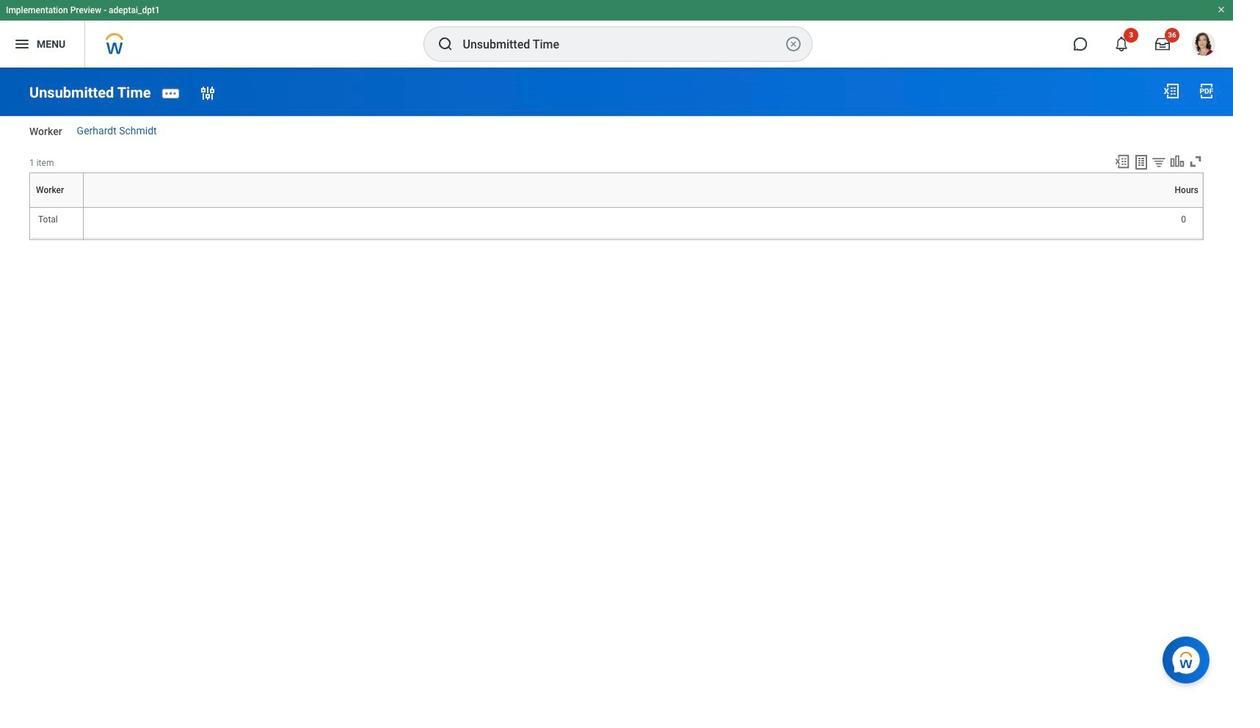 Task type: locate. For each thing, give the bounding box(es) containing it.
search image
[[437, 35, 454, 53]]

inbox large image
[[1156, 37, 1170, 51]]

select to filter grid data image
[[1151, 154, 1167, 169]]

export to excel image
[[1163, 82, 1181, 100], [1115, 153, 1131, 169]]

1 vertical spatial export to excel image
[[1115, 153, 1131, 169]]

banner
[[0, 0, 1234, 68]]

main content
[[0, 68, 1234, 253]]

export to excel image for view printable version (pdf) icon
[[1163, 82, 1181, 100]]

0 horizontal spatial export to excel image
[[1115, 153, 1131, 169]]

justify image
[[13, 35, 31, 53]]

export to worksheets image
[[1133, 153, 1151, 171]]

1 horizontal spatial export to excel image
[[1163, 82, 1181, 100]]

view printable version (pdf) image
[[1198, 82, 1216, 100]]

toolbar
[[1108, 153, 1204, 172]]

row element
[[31, 173, 86, 207]]

profile logan mcneil image
[[1192, 32, 1216, 59]]

change selection image
[[199, 84, 216, 102]]

unsubmitted time - expand/collapse chart image
[[1170, 153, 1186, 169]]

export to excel image left view printable version (pdf) icon
[[1163, 82, 1181, 100]]

column header
[[84, 208, 1203, 208]]

total element
[[38, 211, 58, 225]]

export to excel image left export to worksheets image
[[1115, 153, 1131, 169]]

x circle image
[[785, 35, 802, 53]]

Search Workday  search field
[[463, 28, 782, 60]]

0 vertical spatial export to excel image
[[1163, 82, 1181, 100]]



Task type: vqa. For each thing, say whether or not it's contained in the screenshot.
Export to Excel Icon related to Export to Worksheets icon
yes



Task type: describe. For each thing, give the bounding box(es) containing it.
close environment banner image
[[1217, 5, 1226, 14]]

export to excel image for export to worksheets image
[[1115, 153, 1131, 169]]

fullscreen image
[[1188, 153, 1204, 169]]

notifications large image
[[1115, 37, 1129, 51]]



